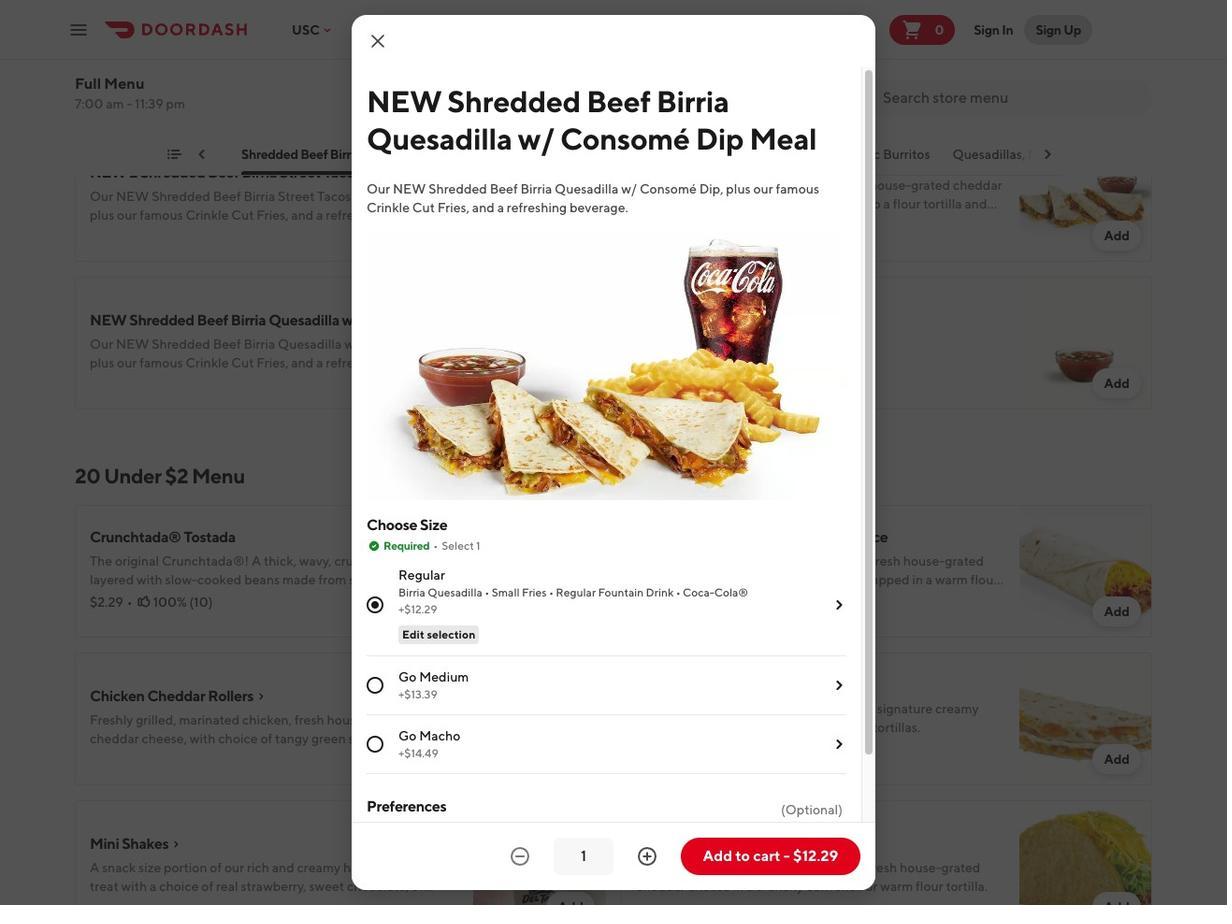 Task type: describe. For each thing, give the bounding box(es) containing it.
1
[[476, 539, 481, 553]]

plus inside new shredded beef birria quesadilla w/ consomé dip meal our new shredded beef birria quesadilla w/ consomé dip, plus our famous crinkle cut fries, and a refreshing beverage.
[[90, 356, 114, 371]]

100%
[[153, 595, 187, 610]]

onions
[[289, 67, 329, 82]]

+$13.39
[[399, 688, 438, 702]]

savory
[[636, 178, 677, 193]]

classic burritos button
[[840, 145, 931, 175]]

cheddar inside freshly grilled, marinated chicken, fresh house-grated cheddar cheese, with choice of tangy green sauce, creamy ranch sauce, or chipotle sauce, rolled in a warm flour tortilla.
[[90, 732, 139, 747]]

zesty
[[761, 573, 792, 588]]

crunchtada® tostada image
[[474, 505, 606, 638]]

freshly grilled, marinated chicken, fresh house-grated cheddar cheese, with choice of tangy green sauce, creamy ranch sauce, or chipotle sauce, rolled in a warm flour tortilla.
[[90, 713, 440, 766]]

0 horizontal spatial regular
[[399, 568, 445, 583]]

add for new 2 shredded beef birria street tacos w/ consomé dip meal
[[558, 228, 584, 243]]

street for new 2 shredded beef birria street tacos w/ consomé dip meal our new shredded beef birria street tacos w/ consomé dip, plus our famous crinkle cut fries, and a refreshing beverage.
[[280, 164, 321, 182]]

in
[[1002, 22, 1014, 37]]

sauce, left rolled
[[233, 751, 270, 766]]

served
[[782, 215, 824, 230]]

and inside the a snack size portion of our rich and creamy hand-blended treat with a choice of real strawberry, sweet chocolate, or classic vanilla.
[[272, 861, 295, 876]]

with inside the a snack size portion of our rich and creamy hand-blended treat with a choice of real strawberry, sweet chocolate, or classic vanilla.
[[121, 880, 147, 895]]

grated inside crunchtada® tostada the original crunchtada®! a thick, wavy, crunchy corn shell layered with slow-cooked beans made from scratch, signature tangy salsa casera, crisp shredded lettuce, and fresh house- grated cheddar cheese.
[[90, 610, 129, 625]]

tortilla. inside seasoned beef, crisp shredded lettuce, fresh house-grated cheddar cheese in a crunchy corn shell or warm flour tortilla.
[[947, 880, 988, 895]]

fresh inside new shredded beef birria quesadilla w/ consomé dip savory birria-style shredded beef, fresh house-grated cheddar cheese and tangy green sauce folded into a flour tortilla and flat grilled to perfection. served with a side of flavorful consomé for dipping.
[[838, 178, 868, 193]]

consomé inside new shredded beef birria quesadilla w/ consomé dip meal
[[561, 121, 690, 156]]

2 vertical spatial street
[[278, 189, 315, 204]]

and inside crunchtada® tostada the original crunchtada®! a thick, wavy, crunchy corn shell layered with slow-cooked beans made from scratch, signature tangy salsa casera, crisp shredded lettuce, and fresh house- grated cheddar cheese.
[[345, 591, 367, 606]]

into
[[858, 197, 881, 211]]

w/ inside new shredded beef birria quesadilla w/ consomé dip savory birria-style shredded beef, fresh house-grated cheddar cheese and tangy green sauce folded into a flour tortilla and flat grilled to perfection. served with a side of flavorful consomé for dipping.
[[889, 153, 907, 170]]

$12.29
[[794, 848, 839, 866]]

red
[[818, 529, 846, 547]]

or inside freshly grilled, marinated chicken, fresh house-grated cheddar cheese, with choice of tangy green sauce, creamy ranch sauce, or chipotle sauce, rolled in a warm flour tortilla.
[[166, 751, 178, 766]]

shredded inside new shredded beef birria quesadilla w/ consomé dip savory birria-style shredded beef, fresh house-grated cheddar cheese and tangy green sauce folded into a flour tortilla and flat grilled to perfection. served with a side of flavorful consomé for dipping.
[[746, 178, 803, 193]]

usc
[[292, 22, 320, 37]]

fresh inside bean & cheese burrito with red sauce slow-cooked beans made from scratch, fresh house-grated cheddar cheese, and zesty red sauce, wrapped in a warm flour tortilla.
[[871, 554, 901, 569]]

flour inside freshly grilled, marinated chicken, fresh house-grated cheddar cheese, with choice of tangy green sauce, creamy ranch sauce, or chipotle sauce, rolled in a warm flour tortilla.
[[368, 751, 396, 766]]

side
[[864, 215, 889, 230]]

shredded beef birria
[[242, 147, 361, 162]]

warm inside seasoned beef, crisp shredded lettuce, fresh house-grated cheddar cheese in a crunchy corn shell or warm flour tortilla.
[[881, 880, 914, 895]]

sign for sign up
[[1036, 22, 1062, 37]]

a inside the a snack size portion of our rich and creamy hand-blended treat with a choice of real strawberry, sweet chocolate, or classic vanilla.
[[90, 861, 99, 876]]

between
[[763, 721, 815, 736]]

of left real
[[201, 880, 214, 895]]

meal for new shredded beef birria quesadilla w/ consomé dip meal our new shredded beef birria quesadilla w/ consomé dip, plus our famous crinkle cut fries, and a refreshing beverage.
[[455, 312, 488, 329]]

new inside the our new shredded beef birria quesadilla w/ consomé dip, plus our famous crinkle cut fries, and a refreshing beverage.
[[393, 182, 426, 197]]

with inside new shredded beef birria quesadilla w/ consomé dip savory birria-style shredded beef, fresh house-grated cheddar cheese and tangy green sauce folded into a flour tortilla and flat grilled to perfection. served with a side of flavorful consomé for dipping.
[[826, 215, 852, 230]]

• left small at the left bottom of the page
[[485, 586, 490, 600]]

cheese.
[[184, 610, 229, 625]]

creamy inside fresh house-grated cheddar cheese and signature creamy queso blanco grilled between two flour tortillas.
[[936, 702, 979, 717]]

birria- inside new shredded beef birria ramen a hearty serving of our signature beef broth consomé with fresh wavy ramen noodles, tender and savory birria-style shredded beef topped with diced onions and chopped cilantro, and a fresh-cut lime wedge
[[356, 49, 393, 64]]

our inside new 2 shredded beef birria street tacos w/ consomé dip meal our new shredded beef birria street tacos w/ consomé dip, plus our famous crinkle cut fries, and a refreshing beverage.
[[117, 208, 137, 223]]

strawberry,
[[241, 880, 307, 895]]

new for new shredded beef birria quesadilla w/ consomé dip meal our new shredded beef birria quesadilla w/ consomé dip, plus our famous crinkle cut fries, and a refreshing beverage.
[[90, 312, 127, 329]]

2 vertical spatial menu
[[192, 464, 245, 489]]

shredded inside new shredded beef birria quesadilla w/ consomé dip savory birria-style shredded beef, fresh house-grated cheddar cheese and tangy green sauce folded into a flour tortilla and flat grilled to perfection. served with a side of flavorful consomé for dipping.
[[676, 153, 741, 170]]

a snack size portion of our rich and creamy hand-blended treat with a choice of real strawberry, sweet chocolate, or classic vanilla.
[[90, 861, 429, 906]]

new for new 2 shredded beef birria street tacos w/ consomé dip
[[636, 5, 673, 22]]

house- inside crunchtada® tostada the original crunchtada®! a thick, wavy, crunchy corn shell layered with slow-cooked beans made from scratch, signature tangy salsa casera, crisp shredded lettuce, and fresh house- grated cheddar cheese.
[[402, 591, 444, 606]]

epic burritos® button
[[615, 145, 703, 175]]

green inside new shredded beef birria quesadilla w/ consomé dip savory birria-style shredded beef, fresh house-grated cheddar cheese and tangy green sauce folded into a flour tortilla and flat grilled to perfection. served with a side of flavorful consomé for dipping.
[[743, 197, 777, 211]]

add for bean & cheese burrito with red sauce
[[1105, 605, 1130, 620]]

our inside the our new shredded beef birria quesadilla w/ consomé dip, plus our famous crinkle cut fries, and a refreshing beverage.
[[754, 182, 774, 197]]

0 button
[[890, 15, 956, 44]]

sauce
[[848, 529, 889, 547]]

tacos button
[[783, 145, 817, 175]]

• down size
[[434, 539, 438, 553]]

size
[[420, 517, 448, 535]]

signature inside new shredded beef birria ramen a hearty serving of our signature beef broth consomé with fresh wavy ramen noodles, tender and savory birria-style shredded beef topped with diced onions and chopped cilantro, and a fresh-cut lime wedge
[[226, 30, 281, 45]]

slow-
[[636, 554, 671, 569]]

style inside new shredded beef birria ramen a hearty serving of our signature beef broth consomé with fresh wavy ramen noodles, tender and savory birria-style shredded beef topped with diced onions and chopped cilantro, and a fresh-cut lime wedge
[[393, 49, 421, 64]]

add button for new 2 shredded beef birria street tacos w/ consomé dip meal
[[547, 221, 595, 251]]

scroll menu navigation right image
[[1041, 147, 1056, 162]]

of up real
[[210, 861, 222, 876]]

Item Search search field
[[883, 88, 1138, 109]]

made inside bean & cheese burrito with red sauce slow-cooked beans made from scratch, fresh house-grated cheddar cheese, and zesty red sauce, wrapped in a warm flour tortilla.
[[756, 554, 789, 569]]

birria inside new shredded beef birria quesadilla w/ consomé dip meal
[[657, 83, 730, 119]]

cilantro,
[[90, 86, 138, 101]]

cheese
[[685, 529, 735, 547]]

crinkle inside new shredded beef birria quesadilla w/ consomé dip meal our new shredded beef birria quesadilla w/ consomé dip, plus our famous crinkle cut fries, and a refreshing beverage.
[[186, 356, 229, 371]]

meal for new shredded beef birria quesadilla w/ consomé dip meal
[[750, 121, 817, 156]]

refreshing inside new shredded beef birria quesadilla w/ consomé dip meal our new shredded beef birria quesadilla w/ consomé dip, plus our famous crinkle cut fries, and a refreshing beverage.
[[326, 356, 386, 371]]

ramen
[[269, 5, 316, 22]]

dip for new shredded beef birria quesadilla w/ consomé dip savory birria-style shredded beef, fresh house-grated cheddar cheese and tangy green sauce folded into a flour tortilla and flat grilled to perfection. served with a side of flavorful consomé for dipping.
[[975, 153, 999, 170]]

1 vertical spatial beef
[[149, 67, 176, 82]]

to inside button
[[736, 848, 750, 866]]

wrapped
[[858, 573, 910, 588]]

snack taco image
[[1020, 801, 1153, 906]]

in inside freshly grilled, marinated chicken, fresh house-grated cheddar cheese, with choice of tangy green sauce, creamy ranch sauce, or chipotle sauce, rolled in a warm flour tortilla.
[[310, 751, 321, 766]]

beef inside the our new shredded beef birria quesadilla w/ consomé dip, plus our famous crinkle cut fries, and a refreshing beverage.
[[490, 182, 518, 197]]

fries, inside new shredded beef birria quesadilla w/ consomé dip meal our new shredded beef birria quesadilla w/ consomé dip, plus our famous crinkle cut fries, and a refreshing beverage.
[[257, 356, 289, 371]]

or inside seasoned beef, crisp shredded lettuce, fresh house-grated cheddar cheese in a crunchy corn shell or warm flour tortilla.
[[866, 880, 878, 895]]

0 vertical spatial beef
[[284, 30, 311, 45]]

birria inside new shredded beef birria quesadilla w/ consomé dip savory birria-style shredded beef, fresh house-grated cheddar cheese and tangy green sauce folded into a flour tortilla and flat grilled to perfection. served with a side of flavorful consomé for dipping.
[[777, 153, 813, 170]]

classic burritos
[[840, 147, 931, 162]]

new 2 shredded beef birria street tacos w/ consomé dip
[[636, 5, 1020, 22]]

Current quantity is 1 number field
[[565, 847, 603, 868]]

• right $2.29
[[127, 595, 133, 610]]

our inside the a snack size portion of our rich and creamy hand-blended treat with a choice of real strawberry, sweet chocolate, or classic vanilla.
[[225, 861, 244, 876]]

$2.29
[[90, 595, 123, 610]]

new for new featured items
[[94, 147, 127, 162]]

flour inside bean & cheese burrito with red sauce slow-cooked beans made from scratch, fresh house-grated cheddar cheese, and zesty red sauce, wrapped in a warm flour tortilla.
[[971, 573, 999, 588]]

famous inside new 2 shredded beef birria street tacos w/ consomé dip meal our new shredded beef birria street tacos w/ consomé dip, plus our famous crinkle cut fries, and a refreshing beverage.
[[140, 208, 183, 223]]

the
[[90, 554, 112, 569]]

lettuce, inside crunchtada® tostada the original crunchtada®! a thick, wavy, crunchy corn shell layered with slow-cooked beans made from scratch, signature tangy salsa casera, crisp shredded lettuce, and fresh house- grated cheddar cheese.
[[297, 591, 342, 606]]

of right side at the top of page
[[668, 319, 682, 337]]

(10)
[[190, 595, 213, 610]]

grilled inside fresh house-grated cheddar cheese and signature creamy queso blanco grilled between two flour tortillas.
[[723, 721, 760, 736]]

shredded inside the our new shredded beef birria quesadilla w/ consomé dip, plus our famous crinkle cut fries, and a refreshing beverage.
[[429, 182, 487, 197]]

dip for new shredded beef birria quesadilla w/ consomé dip meal
[[696, 121, 744, 156]]

coca-
[[683, 586, 715, 600]]

fresh
[[636, 702, 670, 717]]

flour inside fresh house-grated cheddar cheese and signature creamy queso blanco grilled between two flour tortillas.
[[843, 721, 871, 736]]

sauce, inside bean & cheese burrito with red sauce slow-cooked beans made from scratch, fresh house-grated cheddar cheese, and zesty red sauce, wrapped in a warm flour tortilla.
[[818, 573, 855, 588]]

consomé inside new shredded beef birria ramen a hearty serving of our signature beef broth consomé with fresh wavy ramen noodles, tender and savory birria-style shredded beef topped with diced onions and chopped cilantro, and a fresh-cut lime wedge
[[349, 30, 403, 45]]

fresh inside crunchtada® tostada the original crunchtada®! a thick, wavy, crunchy corn shell layered with slow-cooked beans made from scratch, signature tangy salsa casera, crisp shredded lettuce, and fresh house- grated cheddar cheese.
[[370, 591, 400, 606]]

with inside freshly grilled, marinated chicken, fresh house-grated cheddar cheese, with choice of tangy green sauce, creamy ranch sauce, or chipotle sauce, rolled in a warm flour tortilla.
[[190, 732, 216, 747]]

epic burritos®
[[615, 147, 703, 162]]

cut inside the our new shredded beef birria quesadilla w/ consomé dip, plus our famous crinkle cut fries, and a refreshing beverage.
[[413, 200, 435, 215]]

new shredded beef birria quesadilla w/ consomé dip meal image
[[474, 277, 606, 410]]

chipotle
[[181, 751, 230, 766]]

1 vertical spatial 20 under $2 menu
[[75, 464, 245, 489]]

side of consomé
[[636, 319, 748, 337]]

$2.29 •
[[90, 595, 133, 610]]

medium
[[419, 670, 469, 685]]

tortilla. inside bean & cheese burrito with red sauce slow-cooked beans made from scratch, fresh house-grated cheddar cheese, and zesty red sauce, wrapped in a warm flour tortilla.
[[636, 591, 678, 606]]

increase quantity by 1 image
[[636, 846, 659, 868]]

tangy inside new shredded beef birria quesadilla w/ consomé dip savory birria-style shredded beef, fresh house-grated cheddar cheese and tangy green sauce folded into a flour tortilla and flat grilled to perfection. served with a side of flavorful consomé for dipping.
[[706, 197, 740, 211]]

seasoned beef, crisp shredded lettuce, fresh house-grated cheddar cheese in a crunchy corn shell or warm flour tortilla.
[[636, 861, 988, 895]]

meals
[[725, 147, 761, 162]]

decrease quantity by 1 image
[[509, 846, 532, 868]]

signature inside fresh house-grated cheddar cheese and signature creamy queso blanco grilled between two flour tortillas.
[[878, 702, 933, 717]]

creamy inside freshly grilled, marinated chicken, fresh house-grated cheddar cheese, with choice of tangy green sauce, creamy ranch sauce, or chipotle sauce, rolled in a warm flour tortilla.
[[389, 732, 432, 747]]

0 vertical spatial 20 under $2 menu
[[384, 147, 496, 162]]

$7.29
[[90, 71, 122, 86]]

cooked inside crunchtada® tostada the original crunchtada®! a thick, wavy, crunchy corn shell layered with slow-cooked beans made from scratch, signature tangy salsa casera, crisp shredded lettuce, and fresh house- grated cheddar cheese.
[[198, 573, 242, 588]]

chicken cheddar rollers
[[90, 688, 254, 706]]

dip, inside the our new shredded beef birria quesadilla w/ consomé dip, plus our famous crinkle cut fries, and a refreshing beverage.
[[700, 182, 724, 197]]

a inside bean & cheese burrito with red sauce slow-cooked beans made from scratch, fresh house-grated cheddar cheese, and zesty red sauce, wrapped in a warm flour tortilla.
[[926, 573, 933, 588]]

sauce, right the ranch
[[126, 751, 164, 766]]

snack
[[636, 836, 676, 853]]

go macho +$14.49
[[399, 729, 461, 761]]

diced
[[253, 67, 287, 82]]

and inside fresh house-grated cheddar cheese and signature creamy queso blanco grilled between two flour tortillas.
[[853, 702, 875, 717]]

choose
[[367, 517, 418, 535]]

from inside bean & cheese burrito with red sauce slow-cooked beans made from scratch, fresh house-grated cheddar cheese, and zesty red sauce, wrapped in a warm flour tortilla.
[[792, 554, 820, 569]]

folded
[[817, 197, 856, 211]]

nachos,
[[1029, 147, 1077, 162]]

rollers
[[208, 688, 254, 706]]

& inside button
[[1080, 147, 1088, 162]]

grated inside new shredded beef birria quesadilla w/ consomé dip savory birria-style shredded beef, fresh house-grated cheddar cheese and tangy green sauce folded into a flour tortilla and flat grilled to perfection. served with a side of flavorful consomé for dipping.
[[912, 178, 951, 193]]

sweet
[[309, 880, 345, 895]]

beverage. inside new 2 shredded beef birria street tacos w/ consomé dip meal our new shredded beef birria street tacos w/ consomé dip, plus our famous crinkle cut fries, and a refreshing beverage.
[[389, 208, 448, 223]]

new 2 shredded beef birria street tacos w/ consomé dip meal image
[[474, 129, 606, 262]]

open menu image
[[67, 18, 90, 41]]

cheese inside fresh house-grated cheddar cheese and signature creamy queso blanco grilled between two flour tortillas.
[[808, 702, 850, 717]]

signature inside crunchtada® tostada the original crunchtada®! a thick, wavy, crunchy corn shell layered with slow-cooked beans made from scratch, signature tangy salsa casera, crisp shredded lettuce, and fresh house- grated cheddar cheese.
[[398, 573, 454, 588]]

a inside the our new shredded beef birria quesadilla w/ consomé dip, plus our famous crinkle cut fries, and a refreshing beverage.
[[498, 200, 504, 215]]

add for new shredded beef birria quesadilla w/ consomé dip
[[1105, 228, 1130, 243]]

7:00
[[75, 96, 103, 111]]

grated inside fresh house-grated cheddar cheese and signature creamy queso blanco grilled between two flour tortillas.
[[714, 702, 753, 717]]

am
[[106, 96, 124, 111]]

menu inside button
[[461, 147, 496, 162]]

snack queso quesadilla image
[[1020, 653, 1153, 786]]

layered
[[90, 573, 134, 588]]

add for side of consomé
[[1105, 376, 1130, 391]]

warm inside bean & cheese burrito with red sauce slow-cooked beans made from scratch, fresh house-grated cheddar cheese, and zesty red sauce, wrapped in a warm flour tortilla.
[[936, 573, 969, 588]]

add button for crunchtada® tostada
[[547, 597, 595, 627]]

selection
[[427, 628, 476, 642]]

sign in link
[[963, 11, 1025, 48]]

tangy inside crunchtada® tostada the original crunchtada®! a thick, wavy, crunchy corn shell layered with slow-cooked beans made from scratch, signature tangy salsa casera, crisp shredded lettuce, and fresh house- grated cheddar cheese.
[[90, 591, 124, 606]]

fiesta packs button
[[518, 145, 592, 175]]

famous inside the our new shredded beef birria quesadilla w/ consomé dip, plus our famous crinkle cut fries, and a refreshing beverage.
[[776, 182, 820, 197]]

new shredded beef birria ramen image
[[474, 0, 606, 114]]

chicken cheddar rollers image
[[474, 653, 606, 786]]

fiesta
[[518, 147, 555, 162]]

choice inside freshly grilled, marinated chicken, fresh house-grated cheddar cheese, with choice of tangy green sauce, creamy ranch sauce, or chipotle sauce, rolled in a warm flour tortilla.
[[218, 732, 258, 747]]

100% (10)
[[153, 595, 213, 610]]

w/ inside the our new shredded beef birria quesadilla w/ consomé dip, plus our famous crinkle cut fries, and a refreshing beverage.
[[622, 182, 637, 197]]

scroll menu navigation left image
[[195, 147, 210, 162]]

cart
[[754, 848, 781, 866]]

beef, inside seasoned beef, crisp shredded lettuce, fresh house-grated cheddar cheese in a crunchy corn shell or warm flour tortilla.
[[697, 861, 727, 876]]

bean
[[636, 529, 671, 547]]

new for new shredded beef birria ramen a hearty serving of our signature beef broth consomé with fresh wavy ramen noodles, tender and savory birria-style shredded beef topped with diced onions and chopped cilantro, and a fresh-cut lime wedge
[[90, 5, 127, 22]]

items
[[186, 147, 219, 162]]

wavy,
[[299, 554, 332, 569]]

fresh house-grated cheddar cheese and signature creamy queso blanco grilled between two flour tortillas.
[[636, 702, 979, 736]]

new shredded beef birria quesadilla w/ consomé dip savory birria-style shredded beef, fresh house-grated cheddar cheese and tangy green sauce folded into a flour tortilla and flat grilled to perfection. served with a side of flavorful consomé for dipping.
[[636, 153, 1003, 249]]

2 for new 2 shredded beef birria street tacos w/ consomé dip
[[676, 5, 684, 22]]

burritos®
[[644, 147, 703, 162]]

$2 inside 20 under $2 menu button
[[443, 147, 459, 162]]

cheese inside new shredded beef birria quesadilla w/ consomé dip savory birria-style shredded beef, fresh house-grated cheddar cheese and tangy green sauce folded into a flour tortilla and flat grilled to perfection. served with a side of flavorful consomé for dipping.
[[636, 197, 679, 211]]

real
[[216, 880, 238, 895]]

regular birria quesadilla • small fries • regular fountain drink • coca-cola® +$12.29
[[399, 568, 749, 617]]

new 2 shredded beef birria street tacos w/ consomé dip meal our new shredded beef birria street tacos w/ consomé dip, plus our famous crinkle cut fries, and a refreshing beverage.
[[90, 164, 509, 223]]

shredded inside crunchtada® tostada the original crunchtada®! a thick, wavy, crunchy corn shell layered with slow-cooked beans made from scratch, signature tangy salsa casera, crisp shredded lettuce, and fresh house- grated cheddar cheese.
[[237, 591, 294, 606]]

our new shredded beef birria quesadilla w/ consomé dip, plus our famous crinkle cut fries, and a refreshing beverage.
[[367, 182, 820, 215]]

classic
[[840, 147, 881, 162]]

and inside new shredded beef birria quesadilla w/ consomé dip meal our new shredded beef birria quesadilla w/ consomé dip, plus our famous crinkle cut fries, and a refreshing beverage.
[[291, 356, 314, 371]]

fiesta packs
[[518, 147, 592, 162]]



Task type: locate. For each thing, give the bounding box(es) containing it.
0 horizontal spatial shell
[[414, 554, 442, 569]]

to left cart at the bottom right
[[736, 848, 750, 866]]

birria- up chopped
[[356, 49, 393, 64]]

0 horizontal spatial choice
[[159, 880, 199, 895]]

sauce
[[780, 197, 814, 211]]

1 vertical spatial 20
[[75, 464, 100, 489]]

our
[[367, 182, 390, 197], [90, 189, 113, 204], [90, 337, 113, 352]]

go inside go medium +$13.39
[[399, 670, 417, 685]]

0 vertical spatial scratch,
[[822, 554, 869, 569]]

1 horizontal spatial shell
[[836, 880, 863, 895]]

0 horizontal spatial from
[[319, 573, 347, 588]]

made
[[756, 554, 789, 569], [283, 573, 316, 588]]

add button for new shredded beef birria quesadilla w/ consomé dip
[[1093, 221, 1142, 251]]

2 horizontal spatial signature
[[878, 702, 933, 717]]

cheddar down salsa
[[132, 610, 181, 625]]

1 vertical spatial in
[[310, 751, 321, 766]]

birria inside regular birria quesadilla • small fries • regular fountain drink • coca-cola® +$12.29
[[399, 586, 426, 600]]

$2
[[443, 147, 459, 162], [165, 464, 188, 489]]

perfection.
[[714, 215, 779, 230]]

fries
[[522, 586, 547, 600]]

required
[[384, 539, 430, 553]]

cheddar inside crunchtada® tostada the original crunchtada®! a thick, wavy, crunchy corn shell layered with slow-cooked beans made from scratch, signature tangy salsa casera, crisp shredded lettuce, and fresh house- grated cheddar cheese.
[[132, 610, 181, 625]]

cheddar inside new shredded beef birria quesadilla w/ consomé dip savory birria-style shredded beef, fresh house-grated cheddar cheese and tangy green sauce folded into a flour tortilla and flat grilled to perfection. served with a side of flavorful consomé for dipping.
[[954, 178, 1003, 193]]

from down wavy,
[[319, 573, 347, 588]]

add for crunchtada® tostada
[[558, 605, 584, 620]]

in inside bean & cheese burrito with red sauce slow-cooked beans made from scratch, fresh house-grated cheddar cheese, and zesty red sauce, wrapped in a warm flour tortilla.
[[913, 573, 924, 588]]

under up crunchtada®
[[104, 464, 161, 489]]

fresh-
[[175, 86, 211, 101]]

hand-
[[343, 861, 379, 876]]

blanco
[[679, 721, 720, 736]]

1 horizontal spatial scratch,
[[822, 554, 869, 569]]

menu up am
[[104, 75, 145, 93]]

1 horizontal spatial tangy
[[275, 732, 309, 747]]

a inside freshly grilled, marinated chicken, fresh house-grated cheddar cheese, with choice of tangy green sauce, creamy ranch sauce, or chipotle sauce, rolled in a warm flour tortilla.
[[323, 751, 330, 766]]

our
[[203, 30, 223, 45], [754, 182, 774, 197], [117, 208, 137, 223], [117, 356, 137, 371], [225, 861, 244, 876]]

0 vertical spatial choice
[[218, 732, 258, 747]]

savory
[[316, 49, 354, 64]]

of inside freshly grilled, marinated chicken, fresh house-grated cheddar cheese, with choice of tangy green sauce, creamy ranch sauce, or chipotle sauce, rolled in a warm flour tortilla.
[[261, 732, 273, 747]]

packs
[[558, 147, 592, 162]]

shell down $12.29
[[836, 880, 863, 895]]

menu up tostada
[[192, 464, 245, 489]]

signature up tender
[[226, 30, 281, 45]]

1 horizontal spatial 2
[[676, 5, 684, 22]]

new shredded beef birria quesadilla w/ consomé dip meal dialog
[[352, 15, 876, 893]]

style down 'meals' button
[[715, 178, 743, 193]]

birria inside new shredded beef birria ramen a hearty serving of our signature beef broth consomé with fresh wavy ramen noodles, tender and savory birria-style shredded beef topped with diced onions and chopped cilantro, and a fresh-cut lime wedge
[[231, 5, 266, 22]]

1 vertical spatial go
[[399, 729, 417, 744]]

1 vertical spatial signature
[[398, 573, 454, 588]]

up
[[1064, 22, 1082, 37]]

add inside button
[[703, 848, 733, 866]]

1 vertical spatial consomé
[[636, 234, 690, 249]]

20 under $2 menu button
[[384, 145, 496, 175]]

1 horizontal spatial cheese
[[688, 880, 731, 895]]

cheddar inside seasoned beef, crisp shredded lettuce, fresh house-grated cheddar cheese in a crunchy corn shell or warm flour tortilla.
[[636, 880, 686, 895]]

0 horizontal spatial cheese,
[[142, 732, 187, 747]]

signature up +$12.29
[[398, 573, 454, 588]]

plus inside the our new shredded beef birria quesadilla w/ consomé dip, plus our famous crinkle cut fries, and a refreshing beverage.
[[727, 182, 751, 197]]

• right drink
[[676, 586, 681, 600]]

usc button
[[292, 22, 335, 37]]

street for new 2 shredded beef birria street tacos w/ consomé dip
[[826, 5, 867, 22]]

go for go medium
[[399, 670, 417, 685]]

our inside new shredded beef birria quesadilla w/ consomé dip meal our new shredded beef birria quesadilla w/ consomé dip, plus our famous crinkle cut fries, and a refreshing beverage.
[[90, 337, 113, 352]]

0 horizontal spatial warm
[[333, 751, 365, 766]]

cooked down "crunchtada®!"
[[198, 573, 242, 588]]

cheese inside seasoned beef, crisp shredded lettuce, fresh house-grated cheddar cheese in a crunchy corn shell or warm flour tortilla.
[[688, 880, 731, 895]]

beans down thick,
[[244, 573, 280, 588]]

1 vertical spatial a
[[252, 554, 261, 569]]

from up red
[[792, 554, 820, 569]]

0 vertical spatial made
[[756, 554, 789, 569]]

0 vertical spatial tangy
[[706, 197, 740, 211]]

0 horizontal spatial style
[[393, 49, 421, 64]]

tangy down layered
[[90, 591, 124, 606]]

beef inside new shredded beef birria quesadilla w/ consomé dip savory birria-style shredded beef, fresh house-grated cheddar cheese and tangy green sauce folded into a flour tortilla and flat grilled to perfection. served with a side of flavorful consomé for dipping.
[[744, 153, 775, 170]]

1 horizontal spatial 20
[[384, 147, 401, 162]]

fresh up $7.29
[[90, 49, 120, 64]]

sign
[[975, 22, 1000, 37], [1036, 22, 1062, 37]]

side of consomé image
[[1020, 277, 1153, 410]]

1 vertical spatial scratch,
[[349, 573, 396, 588]]

2 horizontal spatial warm
[[936, 573, 969, 588]]

20 inside button
[[384, 147, 401, 162]]

- right am
[[127, 96, 132, 111]]

0 horizontal spatial 20 under $2 menu
[[75, 464, 245, 489]]

0 vertical spatial crisp
[[206, 591, 235, 606]]

add button for new shredded beef birria ramen
[[547, 73, 595, 103]]

0 horizontal spatial creamy
[[297, 861, 341, 876]]

new featured items button
[[94, 145, 219, 175]]

corn inside crunchtada® tostada the original crunchtada®! a thick, wavy, crunchy corn shell layered with slow-cooked beans made from scratch, signature tangy salsa casera, crisp shredded lettuce, and fresh house- grated cheddar cheese.
[[385, 554, 412, 569]]

crunchy down add to cart - $12.29 button on the right
[[756, 880, 804, 895]]

consomé inside the our new shredded beef birria quesadilla w/ consomé dip, plus our famous crinkle cut fries, and a refreshing beverage.
[[640, 182, 697, 197]]

0 horizontal spatial scratch,
[[349, 573, 396, 588]]

tortilla
[[924, 197, 963, 211]]

2 horizontal spatial tangy
[[706, 197, 740, 211]]

quesadillas, nachos, & crunchtadas® button
[[954, 145, 1179, 175]]

new 2 shredded beef birria street tacos w/ consomé dip image
[[1020, 0, 1153, 114]]

new for new shredded beef birria quesadilla w/ consomé dip meal
[[367, 83, 442, 119]]

fresh up folded
[[838, 178, 868, 193]]

1 vertical spatial beans
[[244, 573, 280, 588]]

grated inside bean & cheese burrito with red sauce slow-cooked beans made from scratch, fresh house-grated cheddar cheese, and zesty red sauce, wrapped in a warm flour tortilla.
[[945, 554, 985, 569]]

made up zesty
[[756, 554, 789, 569]]

None radio
[[367, 597, 384, 614], [367, 737, 384, 754], [367, 597, 384, 614], [367, 737, 384, 754]]

noodles,
[[195, 49, 246, 64]]

with up lime
[[225, 67, 251, 82]]

0 horizontal spatial birria-
[[356, 49, 393, 64]]

meal inside new shredded beef birria quesadilla w/ consomé dip meal
[[750, 121, 817, 156]]

of inside new shredded beef birria quesadilla w/ consomé dip savory birria-style shredded beef, fresh house-grated cheddar cheese and tangy green sauce folded into a flour tortilla and flat grilled to perfection. served with a side of flavorful consomé for dipping.
[[891, 215, 903, 230]]

0 horizontal spatial beans
[[244, 573, 280, 588]]

0 horizontal spatial $2
[[165, 464, 188, 489]]

cheese, inside freshly grilled, marinated chicken, fresh house-grated cheddar cheese, with choice of tangy green sauce, creamy ranch sauce, or chipotle sauce, rolled in a warm flour tortilla.
[[142, 732, 187, 747]]

1 horizontal spatial crunchy
[[756, 880, 804, 895]]

refreshing inside new 2 shredded beef birria street tacos w/ consomé dip meal our new shredded beef birria street tacos w/ consomé dip, plus our famous crinkle cut fries, and a refreshing beverage.
[[326, 208, 386, 223]]

cheese down savory
[[636, 197, 679, 211]]

2 vertical spatial tangy
[[275, 732, 309, 747]]

0 vertical spatial cheese
[[636, 197, 679, 211]]

1 vertical spatial to
[[736, 848, 750, 866]]

0 vertical spatial cooked
[[671, 554, 715, 569]]

add to cart - $12.29 button
[[681, 839, 861, 876]]

meal inside new 2 shredded beef birria street tacos w/ consomé dip meal our new shredded beef birria street tacos w/ consomé dip, plus our famous crinkle cut fries, and a refreshing beverage.
[[476, 164, 509, 182]]

1 vertical spatial green
[[312, 732, 346, 747]]

quesadillas, nachos, & crunchtadas®
[[954, 147, 1179, 162]]

- right cart at the bottom right
[[784, 848, 791, 866]]

1 horizontal spatial beans
[[718, 554, 753, 569]]

with up vanilla.
[[121, 880, 147, 895]]

freshly
[[90, 713, 133, 728]]

0 vertical spatial crunchy
[[335, 554, 382, 569]]

house- inside fresh house-grated cheddar cheese and signature creamy queso blanco grilled between two flour tortillas.
[[672, 702, 714, 717]]

crisp inside crunchtada® tostada the original crunchtada®! a thick, wavy, crunchy corn shell layered with slow-cooked beans made from scratch, signature tangy salsa casera, crisp shredded lettuce, and fresh house- grated cheddar cheese.
[[206, 591, 235, 606]]

scratch, inside crunchtada® tostada the original crunchtada®! a thick, wavy, crunchy corn shell layered with slow-cooked beans made from scratch, signature tangy salsa casera, crisp shredded lettuce, and fresh house- grated cheddar cheese.
[[349, 573, 396, 588]]

a left thick,
[[252, 554, 261, 569]]

tortilla.
[[636, 591, 678, 606], [398, 751, 440, 766], [947, 880, 988, 895]]

sign for sign in
[[975, 22, 1000, 37]]

1 vertical spatial cooked
[[198, 573, 242, 588]]

with up salsa
[[137, 573, 163, 588]]

0 horizontal spatial -
[[127, 96, 132, 111]]

mini shakes image
[[474, 801, 606, 906]]

dip
[[997, 5, 1020, 22], [696, 121, 744, 156], [975, 153, 999, 170], [450, 164, 474, 182], [429, 312, 452, 329]]

cheese down taco
[[688, 880, 731, 895]]

new for new 2 shredded beef birria street tacos w/ consomé dip meal our new shredded beef birria street tacos w/ consomé dip, plus our famous crinkle cut fries, and a refreshing beverage.
[[90, 164, 127, 182]]

0 horizontal spatial to
[[699, 215, 711, 230]]

1 horizontal spatial green
[[743, 197, 777, 211]]

crunchtada®!
[[162, 554, 249, 569]]

tangy up "perfection."
[[706, 197, 740, 211]]

None radio
[[367, 678, 384, 695]]

tangy up rolled
[[275, 732, 309, 747]]

warm inside freshly grilled, marinated chicken, fresh house-grated cheddar cheese, with choice of tangy green sauce, creamy ranch sauce, or chipotle sauce, rolled in a warm flour tortilla.
[[333, 751, 365, 766]]

ranch
[[90, 751, 123, 766]]

1 vertical spatial tortilla.
[[398, 751, 440, 766]]

choice down the marinated
[[218, 732, 258, 747]]

go up +$13.39
[[399, 670, 417, 685]]

refreshing inside the our new shredded beef birria quesadilla w/ consomé dip, plus our famous crinkle cut fries, and a refreshing beverage.
[[507, 200, 567, 215]]

marinated
[[179, 713, 240, 728]]

a inside new 2 shredded beef birria street tacos w/ consomé dip meal our new shredded beef birria street tacos w/ consomé dip, plus our famous crinkle cut fries, and a refreshing beverage.
[[316, 208, 323, 223]]

new inside new shredded beef birria quesadilla w/ consomé dip meal
[[367, 83, 442, 119]]

1 horizontal spatial 20 under $2 menu
[[384, 147, 496, 162]]

vanilla.
[[131, 898, 172, 906]]

cheddar down the seasoned
[[636, 880, 686, 895]]

choose size group
[[367, 516, 847, 775]]

flour
[[893, 197, 921, 211], [971, 573, 999, 588], [843, 721, 871, 736], [368, 751, 396, 766], [916, 880, 944, 895]]

cheddar down slow-
[[636, 573, 686, 588]]

beef, inside new shredded beef birria quesadilla w/ consomé dip savory birria-style shredded beef, fresh house-grated cheddar cheese and tangy green sauce folded into a flour tortilla and flat grilled to perfection. served with a side of flavorful consomé for dipping.
[[805, 178, 835, 193]]

0 vertical spatial style
[[393, 49, 421, 64]]

in inside seasoned beef, crisp shredded lettuce, fresh house-grated cheddar cheese in a crunchy corn shell or warm flour tortilla.
[[733, 880, 744, 895]]

add button for bean & cheese burrito with red sauce
[[1093, 597, 1142, 627]]

full menu 7:00 am - 11:39 pm
[[75, 75, 185, 111]]

1 vertical spatial lettuce,
[[820, 861, 865, 876]]

style up chopped
[[393, 49, 421, 64]]

fresh up rolled
[[295, 713, 325, 728]]

new shredded beef birria quesadilla w/ consomé dip image
[[1020, 129, 1153, 262]]

grilled right blanco
[[723, 721, 760, 736]]

0 horizontal spatial made
[[283, 573, 316, 588]]

blended
[[379, 861, 429, 876]]

1 horizontal spatial from
[[792, 554, 820, 569]]

cheddar
[[147, 688, 205, 706]]

consomé inside new shredded beef birria quesadilla w/ consomé dip savory birria-style shredded beef, fresh house-grated cheddar cheese and tangy green sauce folded into a flour tortilla and flat grilled to perfection. served with a side of flavorful consomé for dipping.
[[909, 153, 973, 170]]

taco
[[679, 836, 710, 853]]

plus
[[727, 182, 751, 197], [90, 208, 114, 223], [90, 356, 114, 371]]

menu
[[104, 75, 145, 93], [461, 147, 496, 162], [192, 464, 245, 489]]

- inside button
[[784, 848, 791, 866]]

of inside new shredded beef birria ramen a hearty serving of our signature beef broth consomé with fresh wavy ramen noodles, tender and savory birria-style shredded beef topped with diced onions and chopped cilantro, and a fresh-cut lime wedge
[[189, 30, 201, 45]]

1 vertical spatial grilled
[[723, 721, 760, 736]]

close new shredded beef birria quesadilla w/ consomé dip meal image
[[367, 30, 389, 52]]

$2 left fiesta
[[443, 147, 459, 162]]

in right rolled
[[310, 751, 321, 766]]

add button for new shredded beef birria quesadilla w/ consomé dip meal
[[547, 369, 595, 399]]

dip inside new shredded beef birria quesadilla w/ consomé dip meal our new shredded beef birria quesadilla w/ consomé dip, plus our famous crinkle cut fries, and a refreshing beverage.
[[429, 312, 452, 329]]

regular
[[399, 568, 445, 583], [556, 586, 596, 600]]

creamy
[[936, 702, 979, 717], [389, 732, 432, 747], [297, 861, 341, 876]]

2 sign from the left
[[1036, 22, 1062, 37]]

shell down required
[[414, 554, 442, 569]]

0 vertical spatial meal
[[750, 121, 817, 156]]

tacos
[[870, 5, 907, 22], [783, 147, 817, 162], [323, 164, 361, 182], [318, 189, 351, 204]]

with right close new shredded beef birria quesadilla w/ consomé dip meal icon at the top of page
[[406, 30, 432, 45]]

dip, inside new shredded beef birria quesadilla w/ consomé dip meal our new shredded beef birria quesadilla w/ consomé dip, plus our famous crinkle cut fries, and a refreshing beverage.
[[423, 337, 447, 352]]

0 vertical spatial creamy
[[936, 702, 979, 717]]

0 vertical spatial grilled
[[659, 215, 696, 230]]

0 horizontal spatial grilled
[[659, 215, 696, 230]]

cooked down cheese
[[671, 554, 715, 569]]

1 vertical spatial famous
[[140, 208, 183, 223]]

0 vertical spatial go
[[399, 670, 417, 685]]

tender
[[248, 49, 288, 64]]

serving
[[143, 30, 186, 45]]

salsa
[[126, 591, 157, 606]]

$2 up tostada
[[165, 464, 188, 489]]

new shredded beef birria quesadilla w/ consomé dip meal
[[367, 83, 817, 156]]

burritos
[[884, 147, 931, 162]]

dip for new shredded beef birria quesadilla w/ consomé dip meal our new shredded beef birria quesadilla w/ consomé dip, plus our famous crinkle cut fries, and a refreshing beverage.
[[429, 312, 452, 329]]

0 vertical spatial regular
[[399, 568, 445, 583]]

drink
[[646, 586, 674, 600]]

2 horizontal spatial tortilla.
[[947, 880, 988, 895]]

1 horizontal spatial corn
[[807, 880, 833, 895]]

beverage. inside the our new shredded beef birria quesadilla w/ consomé dip, plus our famous crinkle cut fries, and a refreshing beverage.
[[570, 200, 629, 215]]

under down chopped
[[403, 147, 441, 162]]

or inside the a snack size portion of our rich and creamy hand-blended treat with a choice of real strawberry, sweet chocolate, or classic vanilla.
[[412, 880, 424, 895]]

1 vertical spatial plus
[[90, 208, 114, 223]]

0 vertical spatial consomé
[[349, 30, 403, 45]]

shredded inside new shredded beef birria ramen a hearty serving of our signature beef broth consomé with fresh wavy ramen noodles, tender and savory birria-style shredded beef topped with diced onions and chopped cilantro, and a fresh-cut lime wedge
[[90, 67, 147, 82]]

$1.29
[[636, 348, 668, 363]]

cheddar inside bean & cheese burrito with red sauce slow-cooked beans made from scratch, fresh house-grated cheddar cheese, and zesty red sauce, wrapped in a warm flour tortilla.
[[636, 573, 686, 588]]

menu inside full menu 7:00 am - 11:39 pm
[[104, 75, 145, 93]]

0 horizontal spatial 20
[[75, 464, 100, 489]]

2 vertical spatial in
[[733, 880, 744, 895]]

and inside bean & cheese burrito with red sauce slow-cooked beans made from scratch, fresh house-grated cheddar cheese, and zesty red sauce, wrapped in a warm flour tortilla.
[[736, 573, 759, 588]]

dip inside new 2 shredded beef birria street tacos w/ consomé dip meal our new shredded beef birria street tacos w/ consomé dip, plus our famous crinkle cut fries, and a refreshing beverage.
[[450, 164, 474, 182]]

0 horizontal spatial consomé
[[349, 30, 403, 45]]

consomé
[[931, 5, 994, 22], [561, 121, 690, 156], [909, 153, 973, 170], [384, 164, 448, 182], [640, 182, 697, 197], [372, 189, 430, 204], [363, 312, 426, 329], [684, 319, 748, 337], [363, 337, 420, 352]]

+$14.49
[[399, 747, 439, 761]]

corn down $12.29
[[807, 880, 833, 895]]

under inside button
[[403, 147, 441, 162]]

1 horizontal spatial regular
[[556, 586, 596, 600]]

consomé up chopped
[[349, 30, 403, 45]]

0 vertical spatial beans
[[718, 554, 753, 569]]

and inside new 2 shredded beef birria street tacos w/ consomé dip meal our new shredded beef birria street tacos w/ consomé dip, plus our famous crinkle cut fries, and a refreshing beverage.
[[291, 208, 314, 223]]

snack
[[102, 861, 136, 876]]

1 vertical spatial made
[[283, 573, 316, 588]]

1 horizontal spatial $2
[[443, 147, 459, 162]]

a
[[166, 86, 173, 101], [884, 197, 891, 211], [498, 200, 504, 215], [316, 208, 323, 223], [855, 215, 862, 230], [316, 356, 323, 371], [926, 573, 933, 588], [323, 751, 330, 766], [150, 880, 157, 895], [747, 880, 754, 895]]

tortillas.
[[873, 721, 921, 736]]

beef, up folded
[[805, 178, 835, 193]]

consomé down flat
[[636, 234, 690, 249]]

bean & cheese burrito with red sauce slow-cooked beans made from scratch, fresh house-grated cheddar cheese, and zesty red sauce, wrapped in a warm flour tortilla.
[[636, 529, 999, 606]]

scratch,
[[822, 554, 869, 569], [349, 573, 396, 588]]

choice
[[218, 732, 258, 747], [159, 880, 199, 895]]

tangy
[[706, 197, 740, 211], [90, 591, 124, 606], [275, 732, 309, 747]]

of up ramen
[[189, 30, 201, 45]]

rolled
[[273, 751, 307, 766]]

cut
[[413, 200, 435, 215], [231, 208, 254, 223], [231, 356, 254, 371]]

scratch, down 'red'
[[822, 554, 869, 569]]

lettuce, down wavy,
[[297, 591, 342, 606]]

regular right fries
[[556, 586, 596, 600]]

select
[[442, 539, 474, 553]]

add button for side of consomé
[[1093, 369, 1142, 399]]

2 for new 2 shredded beef birria street tacos w/ consomé dip meal our new shredded beef birria street tacos w/ consomé dip, plus our famous crinkle cut fries, and a refreshing beverage.
[[129, 164, 138, 182]]

with down folded
[[826, 215, 852, 230]]

add for new shredded beef birria quesadilla w/ consomé dip meal
[[558, 376, 584, 391]]

our inside new shredded beef birria quesadilla w/ consomé dip meal our new shredded beef birria quesadilla w/ consomé dip, plus our famous crinkle cut fries, and a refreshing beverage.
[[117, 356, 137, 371]]

- inside full menu 7:00 am - 11:39 pm
[[127, 96, 132, 111]]

beverage. inside new shredded beef birria quesadilla w/ consomé dip meal our new shredded beef birria quesadilla w/ consomé dip, plus our famous crinkle cut fries, and a refreshing beverage.
[[389, 356, 448, 371]]

1 vertical spatial $2
[[165, 464, 188, 489]]

go for go macho
[[399, 729, 417, 744]]

birria- down burritos®
[[679, 178, 715, 193]]

0 vertical spatial &
[[1080, 147, 1088, 162]]

shell inside seasoned beef, crisp shredded lettuce, fresh house-grated cheddar cheese in a crunchy corn shell or warm flour tortilla.
[[836, 880, 863, 895]]

of down chicken, at left
[[261, 732, 273, 747]]

sauce, right red
[[818, 573, 855, 588]]

cheddar down freshly
[[90, 732, 139, 747]]

snack taco
[[636, 836, 710, 853]]

house- inside bean & cheese burrito with red sauce slow-cooked beans made from scratch, fresh house-grated cheddar cheese, and zesty red sauce, wrapped in a warm flour tortilla.
[[904, 554, 945, 569]]

dip inside new shredded beef birria quesadilla w/ consomé dip meal
[[696, 121, 744, 156]]

mini
[[90, 836, 119, 853]]

0 vertical spatial green
[[743, 197, 777, 211]]

2 go from the top
[[399, 729, 417, 744]]

1 vertical spatial street
[[280, 164, 321, 182]]

house- inside new shredded beef birria quesadilla w/ consomé dip savory birria-style shredded beef, fresh house-grated cheddar cheese and tangy green sauce folded into a flour tortilla and flat grilled to perfection. served with a side of flavorful consomé for dipping.
[[870, 178, 912, 193]]

a left hearty
[[90, 30, 99, 45]]

1 horizontal spatial tortilla.
[[636, 591, 678, 606]]

fresh right $12.29
[[868, 861, 898, 876]]

go up +$14.49 in the left bottom of the page
[[399, 729, 417, 744]]

bean & cheese burrito with red sauce image
[[1020, 505, 1153, 638]]

wedge
[[261, 86, 301, 101]]

tangy inside freshly grilled, marinated chicken, fresh house-grated cheddar cheese, with choice of tangy green sauce, creamy ranch sauce, or chipotle sauce, rolled in a warm flour tortilla.
[[275, 732, 309, 747]]

sign left in
[[975, 22, 1000, 37]]

sign in
[[975, 22, 1014, 37]]

famous
[[776, 182, 820, 197], [140, 208, 183, 223], [140, 356, 183, 371]]

a for new shredded beef birria ramen
[[90, 30, 99, 45]]

20 down chopped
[[384, 147, 401, 162]]

sign left up
[[1036, 22, 1062, 37]]

beans inside crunchtada® tostada the original crunchtada®! a thick, wavy, crunchy corn shell layered with slow-cooked beans made from scratch, signature tangy salsa casera, crisp shredded lettuce, and fresh house- grated cheddar cheese.
[[244, 573, 280, 588]]

flat
[[636, 215, 656, 230]]

cheese, down cheese
[[688, 573, 734, 588]]

scratch, down required
[[349, 573, 396, 588]]

pm
[[166, 96, 185, 111]]

with left 'red'
[[787, 529, 816, 547]]

cheese, down grilled,
[[142, 732, 187, 747]]

1 horizontal spatial beef
[[284, 30, 311, 45]]

2 vertical spatial creamy
[[297, 861, 341, 876]]

with up chipotle
[[190, 732, 216, 747]]

20 up crunchtada®
[[75, 464, 100, 489]]

to up for
[[699, 215, 711, 230]]

1 horizontal spatial in
[[733, 880, 744, 895]]

2 horizontal spatial creamy
[[936, 702, 979, 717]]

made down wavy,
[[283, 573, 316, 588]]

and inside the our new shredded beef birria quesadilla w/ consomé dip, plus our famous crinkle cut fries, and a refreshing beverage.
[[472, 200, 495, 215]]

a up treat
[[90, 861, 99, 876]]

0 vertical spatial plus
[[727, 182, 751, 197]]

cut inside new 2 shredded beef birria street tacos w/ consomé dip meal our new shredded beef birria street tacos w/ consomé dip, plus our famous crinkle cut fries, and a refreshing beverage.
[[231, 208, 254, 223]]

• right fries
[[549, 586, 554, 600]]

1 sign from the left
[[975, 22, 1000, 37]]

famous inside new shredded beef birria quesadilla w/ consomé dip meal our new shredded beef birria quesadilla w/ consomé dip, plus our famous crinkle cut fries, and a refreshing beverage.
[[140, 356, 183, 371]]

1 go from the top
[[399, 670, 417, 685]]

0 vertical spatial corn
[[385, 554, 412, 569]]

lime
[[233, 86, 258, 101]]

1 vertical spatial regular
[[556, 586, 596, 600]]

crunchy
[[335, 554, 382, 569], [756, 880, 804, 895]]

side
[[636, 319, 666, 337]]

slow-
[[165, 573, 198, 588]]

2 horizontal spatial cheese
[[808, 702, 850, 717]]

-
[[127, 96, 132, 111], [784, 848, 791, 866]]

regular down required
[[399, 568, 445, 583]]

grated inside seasoned beef, crisp shredded lettuce, fresh house-grated cheddar cheese in a crunchy corn shell or warm flour tortilla.
[[942, 861, 981, 876]]

grilled up for
[[659, 215, 696, 230]]

shredded inside new shredded beef birria quesadilla w/ consomé dip meal
[[448, 83, 581, 119]]

0 horizontal spatial under
[[104, 464, 161, 489]]

flour inside new shredded beef birria quesadilla w/ consomé dip savory birria-style shredded beef, fresh house-grated cheddar cheese and tangy green sauce folded into a flour tortilla and flat grilled to perfection. served with a side of flavorful consomé for dipping.
[[893, 197, 921, 211]]

sauce, left go macho +$14.49
[[349, 732, 386, 747]]

0 vertical spatial 2
[[676, 5, 684, 22]]

crunchy inside crunchtada® tostada the original crunchtada®! a thick, wavy, crunchy corn shell layered with slow-cooked beans made from scratch, signature tangy salsa casera, crisp shredded lettuce, and fresh house- grated cheddar cheese.
[[335, 554, 382, 569]]

0 vertical spatial warm
[[936, 573, 969, 588]]

1 horizontal spatial sign
[[1036, 22, 1062, 37]]

crunchy right wavy,
[[335, 554, 382, 569]]

and
[[291, 49, 313, 64], [331, 67, 354, 82], [141, 86, 163, 101], [681, 197, 704, 211], [965, 197, 988, 211], [472, 200, 495, 215], [291, 208, 314, 223], [291, 356, 314, 371], [736, 573, 759, 588], [345, 591, 367, 606], [853, 702, 875, 717], [272, 861, 295, 876]]

fresh down required
[[370, 591, 400, 606]]

birria
[[231, 5, 266, 22], [788, 5, 824, 22], [657, 83, 730, 119], [331, 147, 361, 162], [777, 153, 813, 170], [242, 164, 277, 182], [521, 182, 552, 197], [244, 189, 275, 204], [231, 312, 266, 329], [244, 337, 275, 352], [399, 586, 426, 600]]

fresh up wrapped
[[871, 554, 901, 569]]

grilled inside new shredded beef birria quesadilla w/ consomé dip savory birria-style shredded beef, fresh house-grated cheddar cheese and tangy green sauce folded into a flour tortilla and flat grilled to perfection. served with a side of flavorful consomé for dipping.
[[659, 215, 696, 230]]

2 vertical spatial a
[[90, 861, 99, 876]]

cheese, inside bean & cheese burrito with red sauce slow-cooked beans made from scratch, fresh house-grated cheddar cheese, and zesty red sauce, wrapped in a warm flour tortilla.
[[688, 573, 734, 588]]

0 vertical spatial shell
[[414, 554, 442, 569]]

a inside seasoned beef, crisp shredded lettuce, fresh house-grated cheddar cheese in a crunchy corn shell or warm flour tortilla.
[[747, 880, 754, 895]]

of right side on the top
[[891, 215, 903, 230]]

1 horizontal spatial -
[[784, 848, 791, 866]]

edit selection
[[402, 628, 476, 642]]

ramen
[[155, 49, 193, 64]]

in right wrapped
[[913, 573, 924, 588]]

cheddar up between
[[756, 702, 805, 717]]

in down add to cart - $12.29 button on the right
[[733, 880, 744, 895]]

0 vertical spatial tortilla.
[[636, 591, 678, 606]]

corn down required
[[385, 554, 412, 569]]

style
[[393, 49, 421, 64], [715, 178, 743, 193]]

beef
[[284, 30, 311, 45], [149, 67, 176, 82]]

a for crunchtada® tostada
[[252, 554, 261, 569]]

0 horizontal spatial tangy
[[90, 591, 124, 606]]

new for new shredded beef birria quesadilla w/ consomé dip savory birria-style shredded beef, fresh house-grated cheddar cheese and tangy green sauce folded into a flour tortilla and flat grilled to perfection. served with a side of flavorful consomé for dipping.
[[636, 153, 673, 170]]

our inside new shredded beef birria ramen a hearty serving of our signature beef broth consomé with fresh wavy ramen noodles, tender and savory birria-style shredded beef topped with diced onions and chopped cilantro, and a fresh-cut lime wedge
[[203, 30, 223, 45]]

cheddar down quesadillas,
[[954, 178, 1003, 193]]

crinkle inside the our new shredded beef birria quesadilla w/ consomé dip, plus our famous crinkle cut fries, and a refreshing beverage.
[[367, 200, 410, 215]]

quesadilla
[[367, 121, 512, 156], [815, 153, 886, 170], [555, 182, 619, 197], [269, 312, 339, 329], [278, 337, 342, 352], [428, 586, 483, 600]]

1 horizontal spatial grilled
[[723, 721, 760, 736]]

our inside the our new shredded beef birria quesadilla w/ consomé dip, plus our famous crinkle cut fries, and a refreshing beverage.
[[367, 182, 390, 197]]

& right bean
[[673, 529, 683, 547]]

lettuce, inside seasoned beef, crisp shredded lettuce, fresh house-grated cheddar cheese in a crunchy corn shell or warm flour tortilla.
[[820, 861, 865, 876]]

green
[[743, 197, 777, 211], [312, 732, 346, 747]]

1 vertical spatial beef,
[[697, 861, 727, 876]]

beans up cola®
[[718, 554, 753, 569]]

sauce,
[[818, 573, 855, 588], [349, 732, 386, 747], [126, 751, 164, 766], [233, 751, 270, 766]]

& right nachos,
[[1080, 147, 1088, 162]]

dip, inside new 2 shredded beef birria street tacos w/ consomé dip meal our new shredded beef birria street tacos w/ consomé dip, plus our famous crinkle cut fries, and a refreshing beverage.
[[432, 189, 456, 204]]

1 horizontal spatial beef,
[[805, 178, 835, 193]]

fresh inside new shredded beef birria ramen a hearty serving of our signature beef broth consomé with fresh wavy ramen noodles, tender and savory birria-style shredded beef topped with diced onions and chopped cilantro, and a fresh-cut lime wedge
[[90, 49, 120, 64]]

add for new shredded beef birria ramen
[[558, 80, 584, 95]]

lettuce, down the (optional)
[[820, 861, 865, 876]]

full
[[75, 75, 101, 93]]

grated inside freshly grilled, marinated chicken, fresh house-grated cheddar cheese, with choice of tangy green sauce, creamy ranch sauce, or chipotle sauce, rolled in a warm flour tortilla.
[[369, 713, 408, 728]]

1 vertical spatial birria-
[[679, 178, 715, 193]]

0 horizontal spatial corn
[[385, 554, 412, 569]]

& inside bean & cheese burrito with red sauce slow-cooked beans made from scratch, fresh house-grated cheddar cheese, and zesty red sauce, wrapped in a warm flour tortilla.
[[673, 529, 683, 547]]

flour inside seasoned beef, crisp shredded lettuce, fresh house-grated cheddar cheese in a crunchy corn shell or warm flour tortilla.
[[916, 880, 944, 895]]

burrito
[[738, 529, 784, 547]]

sign up
[[1036, 22, 1082, 37]]

0 horizontal spatial signature
[[226, 30, 281, 45]]

cheese up two
[[808, 702, 850, 717]]

signature up tortillas.
[[878, 702, 933, 717]]

0
[[935, 22, 945, 37]]

shredded inside seasoned beef, crisp shredded lettuce, fresh house-grated cheddar cheese in a crunchy corn shell or warm flour tortilla.
[[760, 861, 817, 876]]

choice down portion
[[159, 880, 199, 895]]



Task type: vqa. For each thing, say whether or not it's contained in the screenshot.
Most Ordered
no



